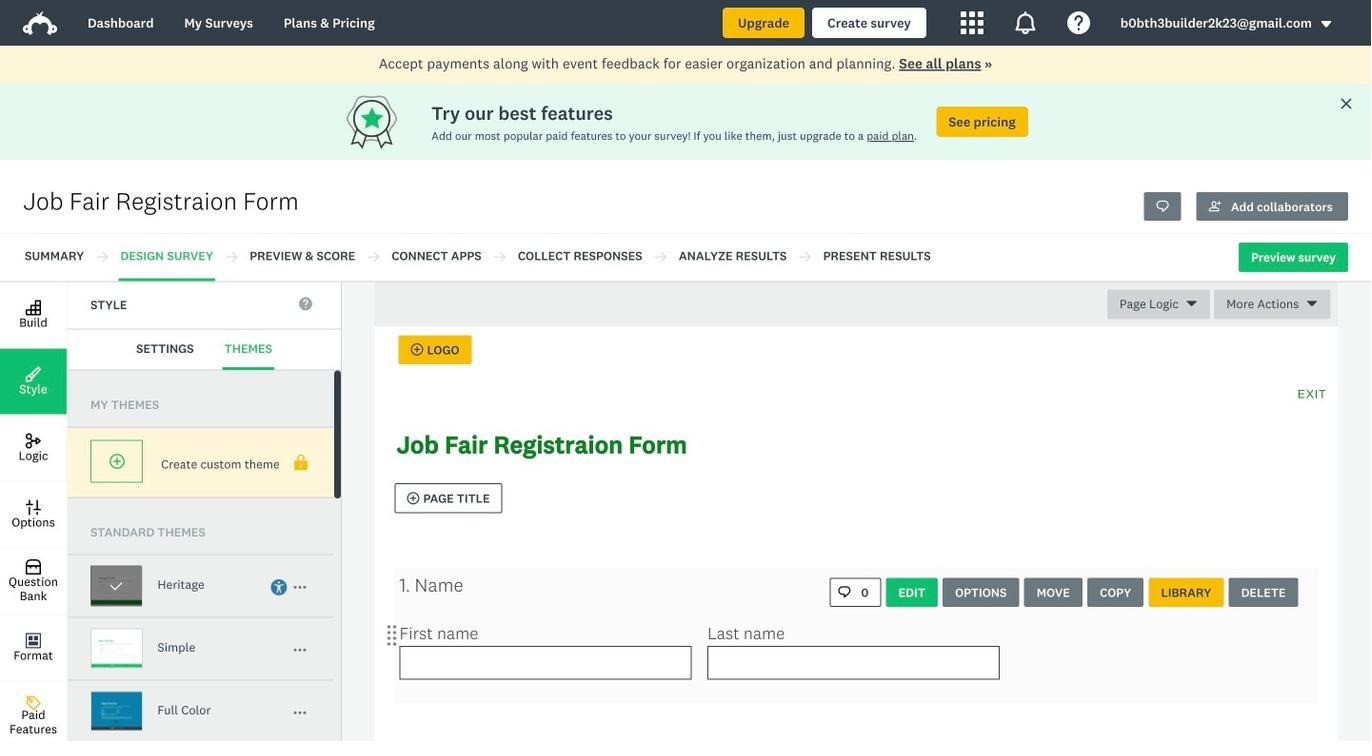 Task type: locate. For each thing, give the bounding box(es) containing it.
products icon image
[[961, 11, 983, 34], [1014, 11, 1037, 34]]

1 products icon image from the left
[[961, 11, 983, 34]]

  text field
[[707, 646, 1000, 680]]

rewards image
[[343, 91, 432, 153]]

surveymonkey logo image
[[23, 11, 57, 35]]

0 horizontal spatial products icon image
[[961, 11, 983, 34]]

1 horizontal spatial products icon image
[[1014, 11, 1037, 34]]

help icon image
[[1067, 11, 1090, 34]]



Task type: describe. For each thing, give the bounding box(es) containing it.
click to drag and drop image
[[387, 626, 397, 646]]

  text field
[[399, 646, 692, 680]]

dropdown arrow image
[[1320, 18, 1333, 31]]

2 products icon image from the left
[[1014, 11, 1037, 34]]



Task type: vqa. For each thing, say whether or not it's contained in the screenshot.
"SurveyMonkey Logo"
yes



